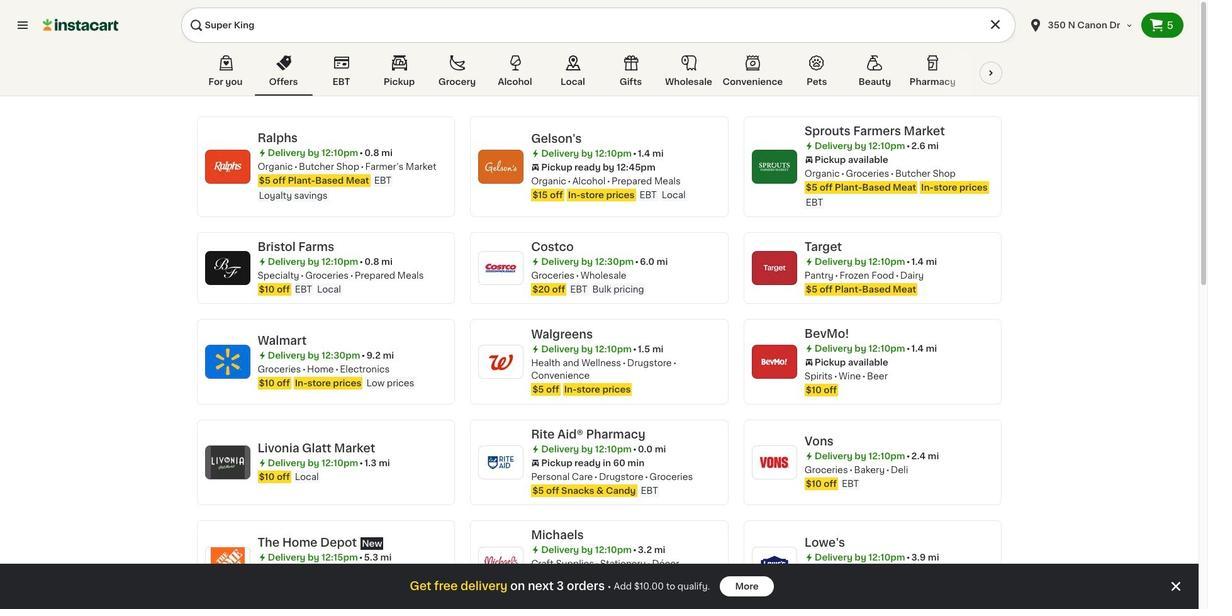 Task type: vqa. For each thing, say whether or not it's contained in the screenshot.
Michaels Logo at the left
yes



Task type: locate. For each thing, give the bounding box(es) containing it.
Search field
[[181, 8, 1016, 43]]

ralphs logo image
[[211, 150, 245, 184]]

shop categories tab list
[[197, 53, 1020, 96]]

bevmo! logo image
[[758, 345, 792, 379]]

lowe's logo image
[[758, 547, 792, 581]]

costco logo image
[[484, 251, 518, 285]]

sprouts farmers market logo image
[[758, 150, 792, 184]]

get free delivery on next 3 orders region
[[0, 564, 1199, 610]]

michaels logo image
[[484, 547, 518, 581]]

None search field
[[181, 8, 1016, 43]]



Task type: describe. For each thing, give the bounding box(es) containing it.
target logo image
[[758, 251, 792, 285]]

gelson's logo image
[[484, 150, 518, 184]]

vons logo image
[[758, 446, 792, 480]]

rite aid® pharmacy logo image
[[484, 446, 518, 480]]

walgreens logo image
[[484, 345, 518, 379]]

instacart image
[[43, 18, 118, 33]]

livonia glatt market logo image
[[211, 446, 245, 480]]

walmart logo image
[[211, 345, 245, 379]]

the home depot logo image
[[211, 547, 245, 581]]

bristol farms logo image
[[211, 251, 245, 285]]



